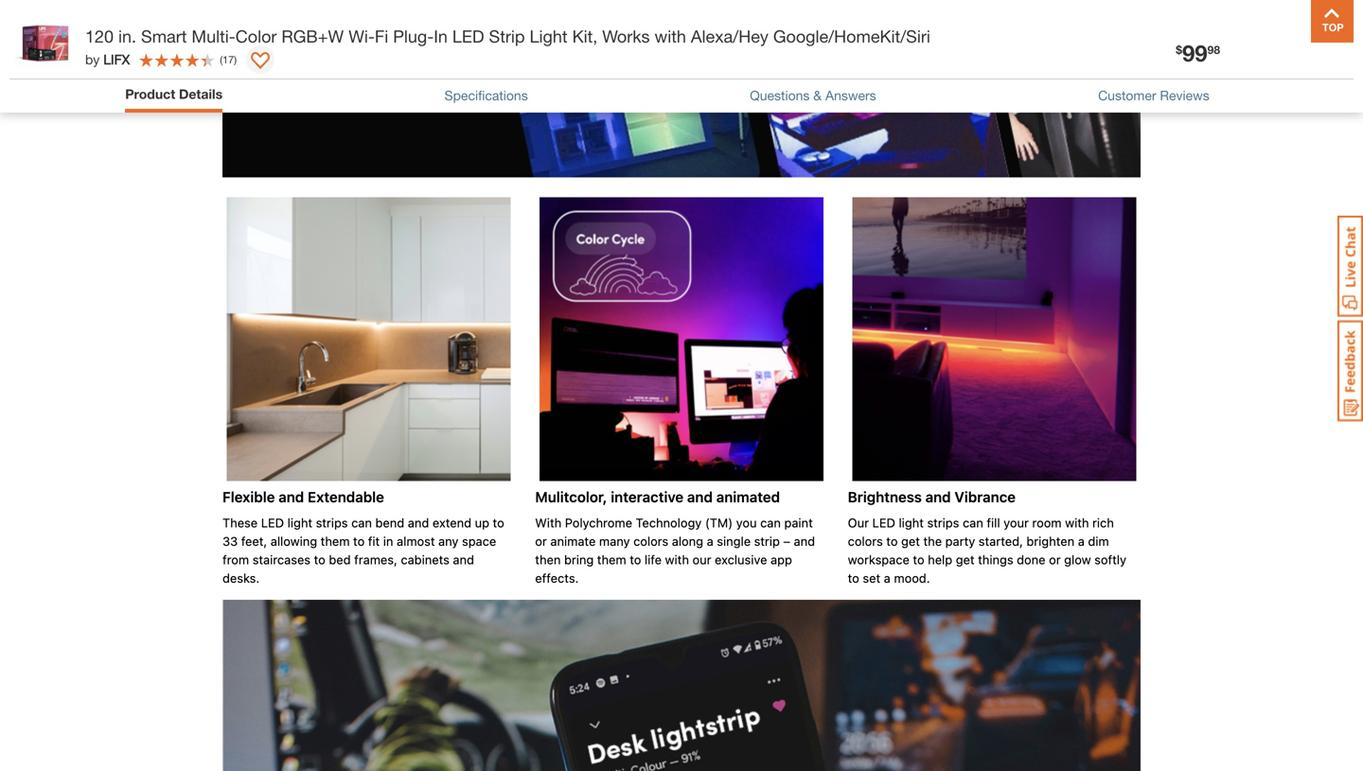 Task type: vqa. For each thing, say whether or not it's contained in the screenshot.
TV Stands link
no



Task type: describe. For each thing, give the bounding box(es) containing it.
feedback link image
[[1338, 320, 1364, 422]]

color
[[236, 26, 277, 46]]

google/homekit/siri
[[774, 26, 931, 46]]

details
[[179, 86, 223, 102]]

specifications
[[445, 87, 528, 103]]

led
[[453, 26, 484, 46]]

with
[[655, 26, 687, 46]]

120 in. smart multi-color rgb+w wi-fi plug-in led strip light kit, works with alexa/hey google/homekit/siri
[[85, 26, 931, 46]]

$ 99 98
[[1177, 39, 1221, 66]]

( 17 )
[[220, 53, 237, 66]]

)
[[234, 53, 237, 66]]

alexa/hey
[[691, 26, 769, 46]]

99
[[1183, 39, 1208, 66]]

product details
[[125, 86, 223, 102]]

in
[[434, 26, 448, 46]]

by lifx
[[85, 52, 130, 67]]

120
[[85, 26, 114, 46]]

strip
[[489, 26, 525, 46]]

answers
[[826, 87, 877, 103]]

top button
[[1312, 0, 1354, 43]]



Task type: locate. For each thing, give the bounding box(es) containing it.
reviews
[[1161, 87, 1210, 103]]

customer reviews
[[1099, 87, 1210, 103]]

$
[[1177, 43, 1183, 56]]

&
[[814, 87, 822, 103]]

questions & answers
[[750, 87, 877, 103]]

17
[[223, 53, 234, 66]]

live chat image
[[1338, 216, 1364, 317]]

questions
[[750, 87, 810, 103]]

product
[[125, 86, 175, 102]]

kit,
[[573, 26, 598, 46]]

multi-
[[192, 26, 236, 46]]

plug-
[[393, 26, 434, 46]]

light
[[530, 26, 568, 46]]

product image image
[[14, 9, 76, 71]]

specifications button
[[445, 86, 528, 105], [445, 86, 528, 105]]

wi-
[[349, 26, 375, 46]]

display image
[[251, 52, 270, 71]]

product details button
[[125, 84, 223, 108], [125, 84, 223, 104]]

works
[[603, 26, 650, 46]]

customer reviews button
[[1099, 86, 1210, 105], [1099, 86, 1210, 105]]

by
[[85, 52, 100, 67]]

smart
[[141, 26, 187, 46]]

98
[[1208, 43, 1221, 56]]

in.
[[118, 26, 136, 46]]

(
[[220, 53, 223, 66]]

fi
[[375, 26, 388, 46]]

questions & answers button
[[750, 86, 877, 105], [750, 86, 877, 105]]

rgb+w
[[282, 26, 344, 46]]

customer
[[1099, 87, 1157, 103]]

lifx
[[103, 52, 130, 67]]



